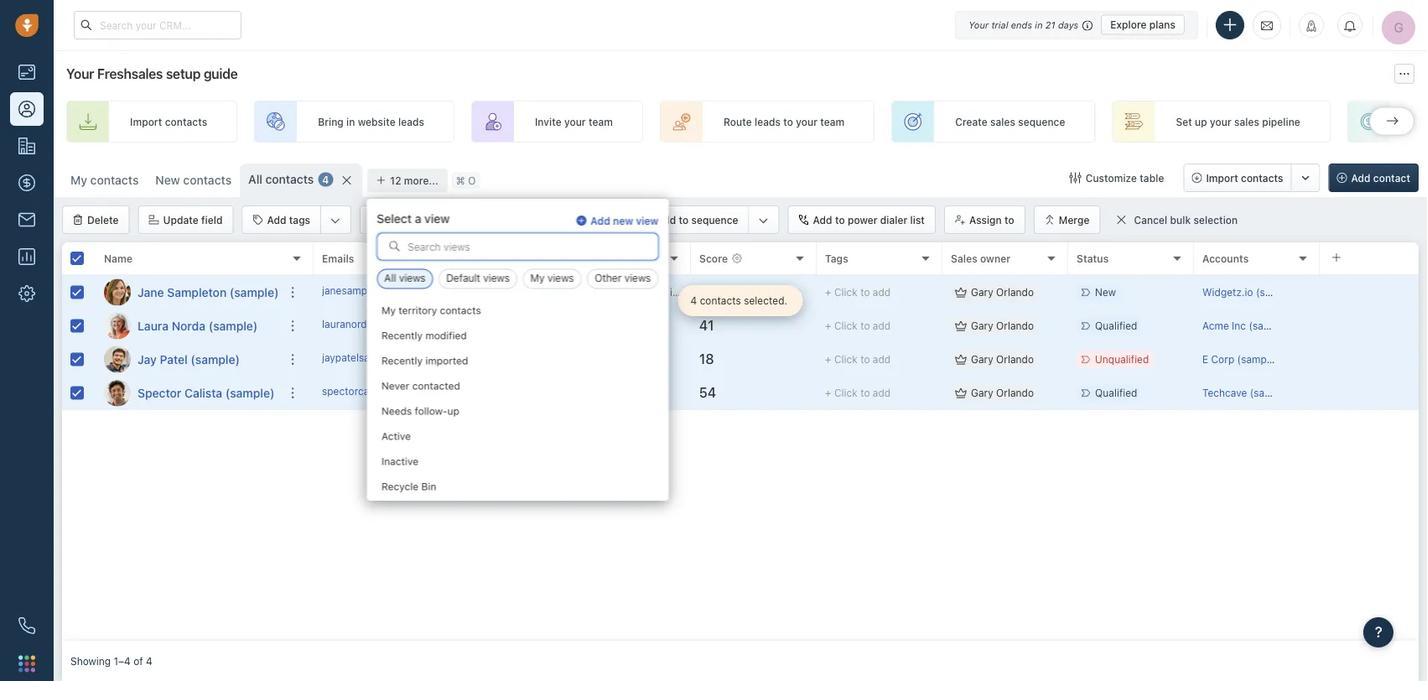 Task type: vqa. For each thing, say whether or not it's contained in the screenshot.
Bulk email Button
no



Task type: locate. For each thing, give the bounding box(es) containing it.
task
[[407, 214, 428, 226]]

views inside default views button
[[483, 272, 510, 284]]

new down status
[[1095, 286, 1116, 298]]

3 views from the left
[[548, 272, 574, 284]]

3684945781 link
[[448, 384, 509, 402]]

2 vertical spatial container_wx8msf4aqz5i3rn1 image
[[955, 387, 967, 399]]

4 orlando from the top
[[996, 387, 1034, 399]]

1 your from the left
[[564, 116, 586, 127]]

1 horizontal spatial your
[[796, 116, 818, 127]]

press space to deselect this row. row containing 41
[[314, 309, 1419, 343]]

0 vertical spatial all
[[248, 172, 262, 186]]

route leads to your team link
[[660, 101, 875, 143]]

0 horizontal spatial import contacts
[[130, 116, 207, 127]]

cell for 18
[[1320, 343, 1419, 376]]

up inside set up your sales pipeline link
[[1195, 116, 1208, 127]]

0 vertical spatial recently
[[381, 329, 422, 341]]

+ click to add for 18
[[825, 353, 891, 365]]

54
[[700, 385, 716, 401]]

0 vertical spatial new
[[155, 173, 180, 187]]

setup
[[166, 66, 201, 82]]

update field
[[163, 214, 223, 226]]

cell for 41
[[1320, 309, 1419, 342]]

1 vertical spatial import contacts
[[1206, 172, 1284, 184]]

customize table
[[1086, 172, 1164, 184]]

4 right of
[[146, 655, 152, 667]]

your for your freshsales setup guide
[[66, 66, 94, 82]]

recently up jaypatelsample@gmail.com
[[381, 329, 422, 341]]

up down contacted
[[447, 405, 459, 416]]

gary orlando for 41
[[971, 320, 1034, 332]]

1 horizontal spatial team
[[820, 116, 845, 127]]

2 team from the left
[[820, 116, 845, 127]]

cell for 54
[[1320, 377, 1419, 409]]

views for other views
[[625, 272, 651, 284]]

grid
[[62, 241, 1419, 641]]

sales owner
[[951, 252, 1011, 264]]

1 team from the left
[[589, 116, 613, 127]]

spector calista (sample) link
[[138, 385, 275, 401]]

container_wx8msf4aqz5i3rn1 image
[[1070, 172, 1082, 184], [1116, 214, 1128, 226], [574, 286, 585, 298], [955, 354, 967, 365]]

3684932360
[[448, 285, 511, 296]]

my
[[70, 173, 87, 187], [531, 272, 545, 284], [381, 304, 395, 316]]

name row
[[62, 242, 314, 276]]

0 vertical spatial up
[[1195, 116, 1208, 127]]

import contacts inside button
[[1206, 172, 1284, 184]]

your left freshsales
[[66, 66, 94, 82]]

1 horizontal spatial sales
[[1235, 116, 1260, 127]]

0 horizontal spatial my
[[70, 173, 87, 187]]

add left task
[[385, 214, 404, 226]]

1 horizontal spatial all
[[384, 272, 396, 284]]

cancel bulk selection
[[1134, 214, 1238, 226]]

1 vertical spatial new
[[1095, 286, 1116, 298]]

add up the add contact 'button'
[[1411, 116, 1428, 127]]

sequence up score
[[691, 214, 739, 226]]

2 vertical spatial my
[[381, 304, 395, 316]]

add left power
[[813, 214, 833, 226]]

import contacts for import contacts button
[[1206, 172, 1284, 184]]

leads
[[398, 116, 424, 127], [755, 116, 781, 127]]

explore plans link
[[1101, 15, 1185, 35]]

view right new
[[636, 215, 659, 227]]

4 cell from the top
[[1320, 377, 1419, 409]]

table
[[1140, 172, 1164, 184]]

2 horizontal spatial my
[[531, 272, 545, 284]]

+ click to add
[[825, 286, 891, 298], [825, 320, 891, 332], [825, 353, 891, 365], [825, 387, 891, 399]]

add inside button
[[385, 214, 404, 226]]

jane sampleton (sample)
[[138, 285, 279, 299]]

emails
[[322, 252, 354, 264]]

1 horizontal spatial in
[[1035, 19, 1043, 30]]

1 horizontal spatial your
[[969, 19, 989, 30]]

import up selection
[[1206, 172, 1239, 184]]

grid containing 48
[[62, 241, 1419, 641]]

0 vertical spatial import
[[130, 116, 162, 127]]

1 vertical spatial recently
[[381, 354, 422, 366]]

(sample) right corp
[[1238, 353, 1279, 365]]

1 cell from the top
[[1320, 276, 1419, 309]]

qualified up unqualified
[[1095, 320, 1138, 332]]

view right the 'a'
[[425, 211, 450, 225]]

1 horizontal spatial 4
[[322, 174, 329, 185]]

row group containing jane sampleton (sample)
[[62, 276, 314, 410]]

add inside 'group'
[[267, 214, 286, 226]]

leads right website
[[398, 116, 424, 127]]

4 inside the all contacts 4
[[322, 174, 329, 185]]

sequence right create
[[1018, 116, 1066, 127]]

selection
[[1194, 214, 1238, 226]]

to inside group
[[679, 214, 689, 226]]

my down search views "search field"
[[531, 272, 545, 284]]

1 vertical spatial import
[[1206, 172, 1239, 184]]

gary for 54
[[971, 387, 994, 399]]

showing 1–4 of 4
[[70, 655, 152, 667]]

4 views from the left
[[625, 272, 651, 284]]

contacts inside button
[[1241, 172, 1284, 184]]

(sample) right calista
[[225, 386, 275, 400]]

contacts
[[165, 116, 207, 127], [1241, 172, 1284, 184], [266, 172, 314, 186], [90, 173, 139, 187], [183, 173, 232, 187], [700, 295, 741, 307], [439, 304, 481, 316]]

views for my views
[[548, 272, 574, 284]]

views up janesampleton@gmail.com 3684932360
[[399, 272, 426, 284]]

0 vertical spatial in
[[1035, 19, 1043, 30]]

new up update
[[155, 173, 180, 187]]

other
[[595, 272, 622, 284]]

3 + click to add from the top
[[825, 353, 891, 365]]

add right new
[[657, 214, 676, 226]]

add tags button
[[243, 206, 320, 233]]

(sample) up spector calista (sample) on the bottom left of the page
[[191, 352, 240, 366]]

spectorcalista@gmail.com
[[322, 385, 447, 397]]

0 horizontal spatial import
[[130, 116, 162, 127]]

press space to deselect this row. row containing jane sampleton (sample)
[[62, 276, 314, 309]]

1 vertical spatial all
[[384, 272, 396, 284]]

contacts up 41
[[700, 295, 741, 307]]

1 vertical spatial container_wx8msf4aqz5i3rn1 image
[[955, 320, 967, 332]]

add inside 'button'
[[1352, 172, 1371, 184]]

2 gary orlando from the top
[[971, 320, 1034, 332]]

1 vertical spatial in
[[346, 116, 355, 127]]

press space to deselect this row. row containing 18
[[314, 343, 1419, 377]]

(sample) down jane sampleton (sample) link
[[209, 319, 258, 333]]

spectorcalista@gmail.com link
[[322, 384, 447, 402]]

my for my contacts
[[70, 173, 87, 187]]

+ click to add for 54
[[825, 387, 891, 399]]

import down your freshsales setup guide
[[130, 116, 162, 127]]

0 horizontal spatial leads
[[398, 116, 424, 127]]

1 container_wx8msf4aqz5i3rn1 image from the top
[[955, 286, 967, 298]]

phone element
[[10, 609, 44, 642]]

add for 54
[[873, 387, 891, 399]]

3 container_wx8msf4aqz5i3rn1 image from the top
[[955, 387, 967, 399]]

3 cell from the top
[[1320, 343, 1419, 376]]

4 gary from the top
[[971, 387, 994, 399]]

+ for 18
[[825, 353, 832, 365]]

contacted
[[412, 379, 460, 391]]

1 leads from the left
[[398, 116, 424, 127]]

views down next
[[548, 272, 574, 284]]

0 horizontal spatial view
[[425, 211, 450, 225]]

to
[[784, 116, 793, 127], [679, 214, 689, 226], [835, 214, 845, 226], [1005, 214, 1015, 226], [861, 286, 870, 298], [861, 320, 870, 332], [483, 352, 493, 363], [861, 353, 870, 365], [861, 387, 870, 399]]

import contacts group
[[1184, 164, 1321, 192]]

0 horizontal spatial up
[[447, 405, 459, 416]]

(sample) right sampleton
[[230, 285, 279, 299]]

1–4
[[114, 655, 131, 667]]

12 more... button
[[367, 169, 448, 192]]

views inside all views button
[[399, 272, 426, 284]]

widgetz.io (sample) link
[[1203, 286, 1298, 298]]

up
[[1195, 116, 1208, 127], [447, 405, 459, 416]]

(sample) inside 'link'
[[209, 319, 258, 333]]

angle down image
[[759, 212, 769, 229]]

bring
[[318, 116, 344, 127]]

accounts
[[1203, 252, 1249, 264]]

0 vertical spatial import contacts
[[130, 116, 207, 127]]

cell
[[1320, 276, 1419, 309], [1320, 309, 1419, 342], [1320, 343, 1419, 376], [1320, 377, 1419, 409]]

contacts inside grid
[[700, 295, 741, 307]]

4
[[322, 174, 329, 185], [691, 295, 697, 307], [146, 655, 152, 667]]

your right route at right
[[796, 116, 818, 127]]

your right set
[[1210, 116, 1232, 127]]

2 + click to add from the top
[[825, 320, 891, 332]]

3 orlando from the top
[[996, 353, 1034, 365]]

recently
[[381, 329, 422, 341], [381, 354, 422, 366]]

import
[[130, 116, 162, 127], [1206, 172, 1239, 184]]

bulk sms
[[566, 214, 612, 226]]

Search views search field
[[378, 233, 658, 260]]

route leads to your team
[[724, 116, 845, 127]]

1 vertical spatial qualified
[[1095, 387, 1138, 399]]

4 gary orlando from the top
[[971, 387, 1034, 399]]

select
[[377, 211, 412, 225]]

import for import contacts button
[[1206, 172, 1239, 184]]

contact
[[1374, 172, 1411, 184]]

all up janesampleton@gmail.com
[[384, 272, 396, 284]]

cancel
[[1134, 214, 1168, 226]]

add tags group
[[242, 205, 351, 234]]

2 recently from the top
[[381, 354, 422, 366]]

18
[[700, 351, 714, 367]]

1 vertical spatial up
[[447, 405, 459, 416]]

sequence inside button
[[691, 214, 739, 226]]

1 horizontal spatial new
[[1095, 286, 1116, 298]]

1 horizontal spatial view
[[636, 215, 659, 227]]

4 inside grid
[[691, 295, 697, 307]]

1 vertical spatial my
[[531, 272, 545, 284]]

work
[[448, 252, 473, 264]]

views up 3684932360
[[483, 272, 510, 284]]

0 vertical spatial sequence
[[1018, 116, 1066, 127]]

add for add task
[[385, 214, 404, 226]]

contacts down pipeline
[[1241, 172, 1284, 184]]

import contacts down setup at the left top of the page
[[130, 116, 207, 127]]

my inside button
[[531, 272, 545, 284]]

click for 18
[[834, 353, 858, 365]]

0 horizontal spatial team
[[589, 116, 613, 127]]

add task button
[[360, 205, 439, 234]]

leads right route at right
[[755, 116, 781, 127]]

press space to deselect this row. row
[[62, 276, 314, 309], [314, 276, 1419, 309], [62, 309, 314, 343], [314, 309, 1419, 343], [62, 343, 314, 377], [314, 343, 1419, 377], [62, 377, 314, 410], [314, 377, 1419, 410]]

3 gary orlando from the top
[[971, 353, 1034, 365]]

views for default views
[[483, 272, 510, 284]]

import contacts for "import contacts" link
[[130, 116, 207, 127]]

gary orlando
[[971, 286, 1034, 298], [971, 320, 1034, 332], [971, 353, 1034, 365], [971, 387, 1034, 399]]

4 right all contacts link at the left of page
[[322, 174, 329, 185]]

1 qualified from the top
[[1095, 320, 1138, 332]]

1 views from the left
[[399, 272, 426, 284]]

container_wx8msf4aqz5i3rn1 image
[[955, 286, 967, 298], [955, 320, 967, 332], [955, 387, 967, 399]]

my contacts button
[[62, 164, 147, 197], [70, 173, 139, 187]]

(sample) for e corp (sample)
[[1238, 353, 1279, 365]]

2 your from the left
[[796, 116, 818, 127]]

active
[[381, 430, 410, 442]]

new contacts button
[[147, 164, 240, 197], [155, 173, 232, 187]]

update field button
[[138, 205, 234, 234]]

0 vertical spatial container_wx8msf4aqz5i3rn1 image
[[955, 286, 967, 298]]

views down 'activity'
[[625, 272, 651, 284]]

2 horizontal spatial your
[[1210, 116, 1232, 127]]

all inside button
[[384, 272, 396, 284]]

2 vertical spatial 4
[[146, 655, 152, 667]]

jay patel (sample) link
[[138, 351, 240, 368]]

my up the lauranordasample@gmail.com
[[381, 304, 395, 316]]

4 + click to add from the top
[[825, 387, 891, 399]]

jaypatelsample@gmail.com + click to add
[[322, 352, 513, 363]]

score
[[700, 252, 728, 264]]

row group
[[62, 276, 314, 410], [314, 276, 1419, 410]]

views inside the my views button
[[548, 272, 574, 284]]

showing
[[70, 655, 111, 667]]

1 horizontal spatial my
[[381, 304, 395, 316]]

your right invite
[[564, 116, 586, 127]]

add left new
[[591, 215, 610, 227]]

(sample) for laura norda (sample)
[[209, 319, 258, 333]]

recently up 'never'
[[381, 354, 422, 366]]

view for select a view
[[425, 211, 450, 225]]

2 row group from the left
[[314, 276, 1419, 410]]

tags
[[825, 252, 849, 264]]

sales left pipeline
[[1235, 116, 1260, 127]]

contacts up delete
[[90, 173, 139, 187]]

your left trial
[[969, 19, 989, 30]]

view
[[425, 211, 450, 225], [636, 215, 659, 227]]

sequence for create sales sequence
[[1018, 116, 1066, 127]]

0 horizontal spatial sales
[[991, 116, 1016, 127]]

my up delete button
[[70, 173, 87, 187]]

1 horizontal spatial import contacts
[[1206, 172, 1284, 184]]

0 horizontal spatial new
[[155, 173, 180, 187]]

0 vertical spatial qualified
[[1095, 320, 1138, 332]]

your inside "link"
[[564, 116, 586, 127]]

your
[[969, 19, 989, 30], [66, 66, 94, 82]]

create sales sequence
[[955, 116, 1066, 127]]

l image
[[104, 312, 131, 339]]

1 gary orlando from the top
[[971, 286, 1034, 298]]

2 gary from the top
[[971, 320, 994, 332]]

import for "import contacts" link
[[130, 116, 162, 127]]

import inside button
[[1206, 172, 1239, 184]]

0 horizontal spatial sequence
[[691, 214, 739, 226]]

1 horizontal spatial import
[[1206, 172, 1239, 184]]

needs
[[381, 405, 412, 416]]

name column header
[[96, 242, 314, 276]]

click for 41
[[834, 320, 858, 332]]

1 sales from the left
[[991, 116, 1016, 127]]

orlando for 18
[[996, 353, 1034, 365]]

container_wx8msf4aqz5i3rn1 image inside customize table button
[[1070, 172, 1082, 184]]

2 views from the left
[[483, 272, 510, 284]]

add to sequence button
[[633, 206, 749, 233]]

bulk sms button
[[541, 205, 623, 234]]

2 cell from the top
[[1320, 309, 1419, 342]]

add inside group
[[657, 214, 676, 226]]

widgetz.io (sample)
[[1203, 286, 1298, 298]]

+
[[825, 286, 832, 298], [825, 320, 832, 332], [448, 352, 454, 363], [825, 353, 832, 365], [825, 387, 832, 399]]

widgetz.io
[[1203, 286, 1254, 298]]

qualified down unqualified
[[1095, 387, 1138, 399]]

up right set
[[1195, 116, 1208, 127]]

1 horizontal spatial up
[[1195, 116, 1208, 127]]

in right bring
[[346, 116, 355, 127]]

techcave (sample) link
[[1203, 387, 1292, 399]]

default
[[446, 272, 481, 284]]

1 vertical spatial your
[[66, 66, 94, 82]]

1 orlando from the top
[[996, 286, 1034, 298]]

2 horizontal spatial 4
[[691, 295, 697, 307]]

add for add tags
[[267, 214, 286, 226]]

press space to deselect this row. row containing laura norda (sample)
[[62, 309, 314, 343]]

Search your CRM... text field
[[74, 11, 242, 39]]

new inside press space to deselect this row. "row"
[[1095, 286, 1116, 298]]

0 vertical spatial my
[[70, 173, 87, 187]]

janesampleton@gmail.com 3684932360
[[322, 285, 511, 296]]

2 container_wx8msf4aqz5i3rn1 image from the top
[[955, 320, 967, 332]]

press space to deselect this row. row containing spector calista (sample)
[[62, 377, 314, 410]]

add
[[1411, 116, 1428, 127], [1352, 172, 1371, 184], [267, 214, 286, 226], [385, 214, 404, 226], [657, 214, 676, 226], [813, 214, 833, 226], [591, 215, 610, 227]]

0 horizontal spatial your
[[66, 66, 94, 82]]

1 row group from the left
[[62, 276, 314, 410]]

1 vertical spatial sequence
[[691, 214, 739, 226]]

0 horizontal spatial your
[[564, 116, 586, 127]]

1 vertical spatial 4
[[691, 295, 697, 307]]

in left 21
[[1035, 19, 1043, 30]]

1 gary from the top
[[971, 286, 994, 298]]

inc
[[1232, 320, 1246, 332]]

add left 'tags'
[[267, 214, 286, 226]]

recently for recently imported
[[381, 354, 422, 366]]

sales
[[951, 252, 978, 264]]

guide
[[204, 66, 238, 82]]

add for add new view
[[591, 215, 610, 227]]

2 leads from the left
[[755, 116, 781, 127]]

3 your from the left
[[1210, 116, 1232, 127]]

views inside other views button
[[625, 272, 651, 284]]

0 vertical spatial your
[[969, 19, 989, 30]]

3 gary from the top
[[971, 353, 994, 365]]

import contacts up selection
[[1206, 172, 1284, 184]]

add new view
[[591, 215, 659, 227]]

2 orlando from the top
[[996, 320, 1034, 332]]

add left contact
[[1352, 172, 1371, 184]]

add tags
[[267, 214, 310, 226]]

0 horizontal spatial all
[[248, 172, 262, 186]]

(sample) right inc
[[1249, 320, 1291, 332]]

import contacts
[[130, 116, 207, 127], [1206, 172, 1284, 184]]

sales right create
[[991, 116, 1016, 127]]

freshworks switcher image
[[18, 655, 35, 672]]

1 recently from the top
[[381, 329, 422, 341]]

4167348672 link
[[448, 317, 508, 335]]

new
[[613, 215, 633, 227]]

new for new
[[1095, 286, 1116, 298]]

plans
[[1150, 19, 1176, 31]]

2 qualified from the top
[[1095, 387, 1138, 399]]

janesampleton@gmail.com
[[322, 285, 449, 296]]

0 vertical spatial 4
[[322, 174, 329, 185]]

all contacts link
[[248, 171, 314, 188]]

4 contacts selected.
[[691, 295, 788, 307]]

activity
[[599, 252, 636, 264]]

all up add tags button
[[248, 172, 262, 186]]

sequence inside 'link'
[[1018, 116, 1066, 127]]

4 left 48
[[691, 295, 697, 307]]

1 horizontal spatial sequence
[[1018, 116, 1066, 127]]

1 horizontal spatial leads
[[755, 116, 781, 127]]

create sales sequence link
[[892, 101, 1096, 143]]



Task type: describe. For each thing, give the bounding box(es) containing it.
search image
[[389, 240, 400, 252]]

add for 41
[[873, 320, 891, 332]]

invite your team link
[[471, 101, 643, 143]]

never contacted
[[381, 379, 460, 391]]

sales inside 'link'
[[991, 116, 1016, 127]]

modified
[[425, 329, 466, 341]]

press space to deselect this row. row containing 48
[[314, 276, 1419, 309]]

assign to
[[970, 214, 1015, 226]]

your trial ends in 21 days
[[969, 19, 1079, 30]]

add for add to sequence
[[657, 214, 676, 226]]

route
[[724, 116, 752, 127]]

tags
[[289, 214, 310, 226]]

contacts up 4167348672 at the top left of page
[[439, 304, 481, 316]]

add to power dialer list
[[813, 214, 925, 226]]

contacts down setup at the left top of the page
[[165, 116, 207, 127]]

all contacts 4
[[248, 172, 329, 186]]

4167348672
[[448, 318, 508, 330]]

21
[[1046, 19, 1056, 30]]

your for your trial ends in 21 days
[[969, 19, 989, 30]]

email image
[[1261, 18, 1273, 32]]

name
[[104, 252, 133, 264]]

(sample) down e corp (sample)
[[1250, 387, 1292, 399]]

default views button
[[439, 269, 517, 289]]

qualified for 41
[[1095, 320, 1138, 332]]

0 horizontal spatial 4
[[146, 655, 152, 667]]

gary orlando for 54
[[971, 387, 1034, 399]]

angle down image
[[331, 212, 341, 229]]

pipeline
[[1262, 116, 1301, 127]]

other views button
[[587, 269, 659, 289]]

more...
[[404, 174, 438, 186]]

(sample) for acme inc (sample)
[[1249, 320, 1291, 332]]

gary for 41
[[971, 320, 994, 332]]

team inside invite your team "link"
[[589, 116, 613, 127]]

jane sampleton (sample) link
[[138, 284, 279, 301]]

orlando for 54
[[996, 387, 1034, 399]]

1 + click to add from the top
[[825, 286, 891, 298]]

phone image
[[18, 617, 35, 634]]

qualified for 54
[[1095, 387, 1138, 399]]

all views button
[[377, 269, 433, 289]]

my for my views
[[531, 272, 545, 284]]

all for views
[[384, 272, 396, 284]]

press space to deselect this row. row containing 54
[[314, 377, 1419, 410]]

e corp (sample)
[[1203, 353, 1279, 365]]

merge
[[1059, 214, 1090, 226]]

(sample) up acme inc (sample)
[[1256, 286, 1298, 298]]

bring in website leads
[[318, 116, 424, 127]]

contacts up field
[[183, 173, 232, 187]]

(sample) for spector calista (sample)
[[225, 386, 275, 400]]

add for add contact
[[1352, 172, 1371, 184]]

my territory contacts
[[381, 304, 481, 316]]

sms
[[590, 214, 612, 226]]

recently modified
[[381, 329, 466, 341]]

website
[[358, 116, 396, 127]]

j image
[[104, 279, 131, 306]]

recently for recently modified
[[381, 329, 422, 341]]

update
[[163, 214, 199, 226]]

new for new contacts
[[155, 173, 180, 187]]

follow-
[[414, 405, 447, 416]]

all for contacts
[[248, 172, 262, 186]]

acme inc (sample)
[[1203, 320, 1291, 332]]

add to sequence group
[[632, 205, 780, 234]]

explore
[[1111, 19, 1147, 31]]

jaypatelsample@gmail.com
[[322, 352, 451, 363]]

12 more...
[[390, 174, 438, 186]]

merge button
[[1034, 205, 1101, 234]]

(sample) for jay patel (sample)
[[191, 352, 240, 366]]

needs follow-up
[[381, 405, 459, 416]]

selected.
[[744, 295, 788, 307]]

explore plans
[[1111, 19, 1176, 31]]

add for 18
[[873, 353, 891, 365]]

dialer
[[881, 214, 908, 226]]

sequence for add to sequence
[[691, 214, 739, 226]]

views for all views
[[399, 272, 426, 284]]

acme inc (sample) link
[[1203, 320, 1291, 332]]

corp
[[1212, 353, 1235, 365]]

jay
[[138, 352, 157, 366]]

owner
[[980, 252, 1011, 264]]

field
[[201, 214, 223, 226]]

e
[[1203, 353, 1209, 365]]

add for add
[[1411, 116, 1428, 127]]

customize
[[1086, 172, 1137, 184]]

lauranordasample@gmail.com link
[[322, 317, 465, 335]]

my for my territory contacts
[[381, 304, 395, 316]]

set
[[1176, 116, 1192, 127]]

invite your team
[[535, 116, 613, 127]]

gary for 18
[[971, 353, 994, 365]]

orlando for 41
[[996, 320, 1034, 332]]

recently imported
[[381, 354, 468, 366]]

laura
[[138, 319, 169, 333]]

patel
[[160, 352, 188, 366]]

bring in website leads link
[[254, 101, 455, 143]]

status
[[1077, 252, 1109, 264]]

container_wx8msf4aqz5i3rn1 image for 41
[[955, 320, 967, 332]]

12
[[390, 174, 401, 186]]

2 sales from the left
[[1235, 116, 1260, 127]]

s image
[[104, 380, 131, 406]]

e corp (sample) link
[[1203, 353, 1279, 365]]

imported
[[425, 354, 468, 366]]

gary orlando for 18
[[971, 353, 1034, 365]]

never
[[381, 379, 409, 391]]

0 horizontal spatial in
[[346, 116, 355, 127]]

add for add to power dialer list
[[813, 214, 833, 226]]

next activity
[[574, 252, 636, 264]]

⌘ o
[[456, 174, 476, 186]]

+ for 41
[[825, 320, 832, 332]]

techcave
[[1203, 387, 1247, 399]]

customize table button
[[1059, 164, 1175, 192]]

jane
[[138, 285, 164, 299]]

press space to deselect this row. row containing jay patel (sample)
[[62, 343, 314, 377]]

list
[[910, 214, 925, 226]]

+ for 54
[[825, 387, 832, 399]]

container_wx8msf4aqz5i3rn1 image for 54
[[955, 387, 967, 399]]

48
[[700, 284, 717, 300]]

+ click to add for 41
[[825, 320, 891, 332]]

view for add new view
[[636, 215, 659, 227]]

spectorcalista@gmail.com 3684945781
[[322, 385, 509, 397]]

j image
[[104, 346, 131, 373]]

lauranordasample@gmail.com
[[322, 318, 465, 330]]

bin
[[421, 480, 436, 492]]

row group containing 48
[[314, 276, 1419, 410]]

laura norda (sample) link
[[138, 317, 258, 334]]

(sample) for jane sampleton (sample)
[[230, 285, 279, 299]]

delete
[[87, 214, 119, 226]]

bulk
[[566, 214, 588, 226]]

add contact
[[1352, 172, 1411, 184]]

click for 54
[[834, 387, 858, 399]]

team inside the route leads to your team link
[[820, 116, 845, 127]]

territory
[[398, 304, 437, 316]]

assign
[[970, 214, 1002, 226]]

assign to button
[[944, 205, 1026, 234]]

norda
[[172, 319, 206, 333]]

⌘
[[456, 174, 465, 186]]

contacts up add tags
[[266, 172, 314, 186]]



